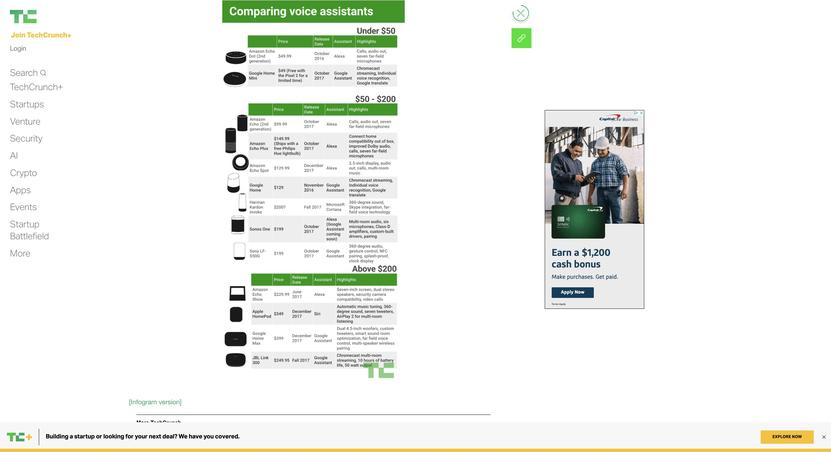 Task type: vqa. For each thing, say whether or not it's contained in the screenshot.
TechCrunch
yes



Task type: locate. For each thing, give the bounding box(es) containing it.
1 horizontal spatial more
[[137, 421, 149, 427]]

techcrunch
[[27, 31, 67, 39], [151, 421, 181, 427]]

join techcrunch +
[[11, 31, 71, 40]]

more link
[[10, 248, 30, 260]]

1 vertical spatial techcrunch
[[151, 421, 181, 427]]

0 horizontal spatial more
[[10, 248, 30, 259]]

startup battlefield link
[[10, 219, 49, 242]]

crypto link
[[10, 167, 37, 179]]

login
[[10, 44, 26, 53]]

[infogram
[[129, 399, 157, 407]]

more down the [infogram
[[137, 421, 149, 427]]

close screen button
[[513, 5, 530, 22]]

techcrunch for more
[[151, 421, 181, 427]]

mail link
[[512, 28, 532, 48]]

share on linkedin image
[[512, 28, 532, 48]]

+
[[67, 31, 71, 40]]

0 vertical spatial techcrunch
[[27, 31, 67, 39]]

share over email image
[[512, 28, 532, 48]]

battlefield
[[10, 230, 49, 242]]

0 vertical spatial more
[[10, 248, 30, 259]]

apps link
[[10, 184, 31, 196]]

google gives out offensive notebooks to black summit attendees image
[[134, 445, 309, 453]]

events
[[10, 201, 37, 213]]

1 horizontal spatial techcrunch
[[151, 421, 181, 427]]

[infogram version]
[[129, 399, 182, 407]]

more down battlefield
[[10, 248, 30, 259]]

venture
[[10, 115, 40, 127]]

who is mira murati, openai's new interim ceo? image
[[319, 445, 493, 453]]

more for more techcrunch
[[137, 421, 149, 427]]

1 vertical spatial more
[[137, 421, 149, 427]]

search
[[10, 67, 38, 78]]

techcrunch inside join techcrunch +
[[27, 31, 67, 39]]

venture link
[[10, 115, 40, 127]]

techcrunch+
[[10, 81, 63, 93]]

techcrunch down techcrunch link
[[27, 31, 67, 39]]

share on reddit image
[[512, 28, 532, 48]]

startups
[[10, 98, 44, 110]]

techcrunch down the version]
[[151, 421, 181, 427]]

0 horizontal spatial techcrunch
[[27, 31, 67, 39]]

more
[[10, 248, 30, 259], [137, 421, 149, 427]]

security link
[[10, 133, 42, 145]]

more for more
[[10, 248, 30, 259]]

apps
[[10, 184, 31, 196]]

techcrunch for join
[[27, 31, 67, 39]]



Task type: describe. For each thing, give the bounding box(es) containing it.
version]
[[159, 399, 182, 407]]

share on x image
[[512, 28, 532, 48]]

techcrunch+ link
[[10, 81, 63, 93]]

[infogram version] link
[[129, 399, 182, 407]]

techcrunch link
[[10, 10, 76, 23]]

startup battlefield
[[10, 219, 49, 242]]

facebook link
[[512, 28, 532, 48]]

login link
[[10, 43, 26, 54]]

share on facebook image
[[512, 28, 532, 48]]

startups link
[[10, 98, 44, 110]]

linkedin link
[[512, 28, 532, 48]]

startup
[[10, 219, 39, 230]]

copy share link image
[[512, 28, 532, 48]]

ai link
[[10, 150, 18, 162]]

security
[[10, 133, 42, 144]]

search image
[[39, 70, 47, 76]]

crypto
[[10, 167, 37, 179]]

advertisement region
[[545, 110, 645, 309]]

join
[[11, 31, 26, 39]]

copy share link link
[[512, 28, 532, 48]]

ai
[[10, 150, 18, 161]]

close screen image
[[518, 10, 525, 17]]

events link
[[10, 201, 37, 213]]

techcrunch image
[[10, 10, 37, 23]]

reddit link
[[512, 28, 532, 48]]

more techcrunch
[[137, 421, 181, 427]]

x link
[[512, 28, 532, 48]]



